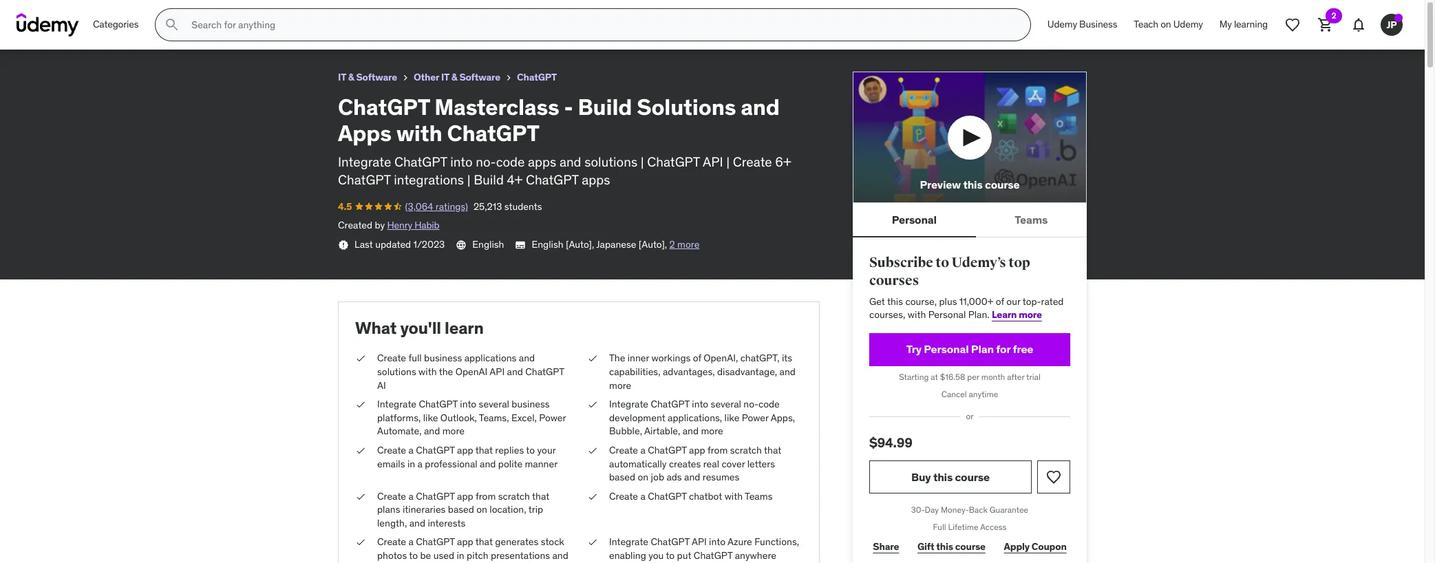 Task type: locate. For each thing, give the bounding box(es) containing it.
0 horizontal spatial based
[[448, 503, 474, 516]]

this for buy
[[933, 470, 953, 484]]

this up courses,
[[887, 295, 903, 307]]

several up applications,
[[711, 398, 741, 410]]

0 vertical spatial no-
[[476, 153, 496, 170]]

integrate up enabling
[[609, 536, 648, 548]]

excel,
[[511, 411, 537, 424]]

xsmall image left the the
[[587, 352, 598, 365]]

chatgpt inside create a chatgpt app that replies to your emails in a professional and polite manner
[[416, 444, 455, 456]]

plans
[[377, 503, 400, 516]]

into up applications,
[[692, 398, 708, 410]]

preview
[[920, 178, 961, 191]]

from for cover
[[708, 444, 728, 456]]

integrate chatgpt into several no-code development applications, like power apps, bubble, airtable, and more
[[609, 398, 795, 437]]

scratch for location,
[[498, 490, 530, 502]]

teams down letters
[[745, 490, 773, 502]]

apps,
[[771, 411, 795, 424]]

categories
[[93, 18, 139, 30]]

create down "bubble,"
[[609, 444, 638, 456]]

of inside 'get this course, plus 11,000+ of our top-rated courses, with personal plan.'
[[996, 295, 1004, 307]]

app up pitch at the bottom of the page
[[457, 536, 473, 548]]

applications
[[464, 352, 517, 364]]

udemy left business
[[1048, 18, 1077, 30]]

scratch up 'location,'
[[498, 490, 530, 502]]

0 horizontal spatial 25,213
[[109, 24, 138, 36]]

masterclass inside 'chatgpt masterclass - build solutions and apps with chatgpt integrate chatgpt into no-code apps and solutions | chatgpt api | create 6+ chatgpt integrations | build 4+ chatgpt apps'
[[435, 93, 559, 121]]

2 left notifications image
[[1332, 10, 1336, 21]]

1 horizontal spatial udemy
[[1173, 18, 1203, 30]]

to up the slide
[[409, 549, 418, 562]]

0 vertical spatial ratings)
[[71, 24, 104, 36]]

apps
[[528, 153, 556, 170], [582, 172, 610, 188]]

gift
[[918, 541, 934, 553]]

xsmall image right trip
[[587, 490, 598, 503]]

that inside create a chatgpt app that generates stock photos to be used in pitch presentations and other slide decks
[[475, 536, 493, 548]]

a inside the create a chatgpt app from scratch that automatically creates real cover letters based on job ads and resumes
[[640, 444, 646, 456]]

- for chatgpt masterclass - build solutions and apps with chatgpt
[[125, 6, 130, 20]]

1 horizontal spatial based
[[609, 471, 635, 483]]

1 horizontal spatial build
[[474, 172, 504, 188]]

to left your
[[526, 444, 535, 456]]

xsmall image left last
[[338, 240, 349, 251]]

integrate inside integrate chatgpt api into azure functions, enabling you to put chatgpt anywhere
[[609, 536, 648, 548]]

the inner workings of openai, chatgpt, its capabilities, advantages, disadvantage, and more
[[609, 352, 796, 391]]

0 vertical spatial (3,064
[[41, 24, 69, 36]]

0 horizontal spatial teams
[[745, 490, 773, 502]]

scratch inside create a chatgpt app from scratch that plans itineraries based on location, trip length, and interests
[[498, 490, 530, 502]]

apps
[[237, 6, 264, 20], [338, 119, 392, 147]]

outlook,
[[440, 411, 477, 424]]

create for create full business applications and solutions with the openai api and chatgpt ai
[[377, 352, 406, 364]]

$16.58
[[940, 372, 965, 382]]

1 horizontal spatial &
[[451, 71, 457, 83]]

masterclass
[[60, 6, 123, 20], [435, 93, 559, 121]]

2 english from the left
[[532, 238, 564, 251]]

1 horizontal spatial (3,064
[[405, 200, 433, 213]]

0 horizontal spatial build
[[132, 6, 160, 20]]

that
[[475, 444, 493, 456], [764, 444, 781, 456], [532, 490, 549, 502], [475, 536, 493, 548]]

course inside gift this course link
[[955, 541, 986, 553]]

xsmall image for create a chatgpt app from scratch that plans itineraries based on location, trip length, and interests
[[355, 490, 366, 503]]

0 vertical spatial solutions
[[585, 153, 638, 170]]

create for create a chatgpt app that replies to your emails in a professional and polite manner
[[377, 444, 406, 456]]

in right emails
[[407, 457, 415, 470]]

1 vertical spatial solutions
[[637, 93, 736, 121]]

1 horizontal spatial english
[[532, 238, 564, 251]]

2 horizontal spatial on
[[1161, 18, 1171, 30]]

a down automatically
[[640, 490, 646, 502]]

2 horizontal spatial |
[[726, 153, 730, 170]]

xsmall image left enabling
[[587, 536, 598, 549]]

apps inside 'chatgpt masterclass - build solutions and apps with chatgpt integrate chatgpt into no-code apps and solutions | chatgpt api | create 6+ chatgpt integrations | build 4+ chatgpt apps'
[[338, 119, 392, 147]]

xsmall image left "chatgpt" link
[[503, 72, 514, 83]]

a for to
[[408, 536, 414, 548]]

app inside the create a chatgpt app from scratch that automatically creates real cover letters based on job ads and resumes
[[689, 444, 705, 456]]

chatgpt
[[11, 6, 57, 20], [292, 6, 339, 20], [517, 71, 557, 83], [338, 93, 430, 121], [447, 119, 540, 147], [394, 153, 447, 170], [647, 153, 700, 170], [338, 172, 391, 188], [526, 172, 579, 188], [525, 365, 564, 378], [419, 398, 458, 410], [651, 398, 690, 410], [416, 444, 455, 456], [648, 444, 687, 456], [416, 490, 455, 502], [648, 490, 687, 502], [416, 536, 455, 548], [651, 536, 690, 548], [694, 549, 733, 562]]

course for gift this course
[[955, 541, 986, 553]]

apps for chatgpt masterclass - build solutions and apps with chatgpt
[[237, 6, 264, 20]]

2 inside "2" link
[[1332, 10, 1336, 21]]

create for create a chatgpt chatbot with teams
[[609, 490, 638, 502]]

0 horizontal spatial of
[[693, 352, 701, 364]]

1 horizontal spatial 25,213
[[474, 200, 502, 213]]

integrate
[[338, 153, 391, 170], [377, 398, 416, 410], [609, 398, 648, 410], [609, 536, 648, 548]]

a down automate, at the left
[[408, 444, 414, 456]]

course language image
[[456, 240, 467, 251]]

build for chatgpt masterclass - build solutions and apps with chatgpt
[[132, 6, 160, 20]]

this right preview
[[963, 178, 983, 191]]

create left 6+
[[733, 153, 772, 170]]

code up apps,
[[759, 398, 780, 410]]

on inside 'link'
[[1161, 18, 1171, 30]]

plan.
[[968, 308, 990, 321]]

1 horizontal spatial ratings)
[[436, 200, 468, 213]]

0 vertical spatial course
[[985, 178, 1020, 191]]

on right teach
[[1161, 18, 1171, 30]]

xsmall image for create a chatgpt app that replies to your emails in a professional and polite manner
[[355, 444, 366, 457]]

create left full
[[377, 352, 406, 364]]

1 like from the left
[[423, 411, 438, 424]]

course down lifetime
[[955, 541, 986, 553]]

udemy business link
[[1039, 8, 1126, 41]]

0 vertical spatial masterclass
[[60, 6, 123, 20]]

0 vertical spatial on
[[1161, 18, 1171, 30]]

0 vertical spatial apps
[[237, 6, 264, 20]]

gift this course
[[918, 541, 986, 553]]

(3,064 up henry habib link
[[405, 200, 433, 213]]

0 horizontal spatial apps
[[237, 6, 264, 20]]

xsmall image
[[338, 240, 349, 251], [587, 352, 598, 365], [355, 398, 366, 411], [587, 398, 598, 411], [587, 444, 598, 457]]

with inside the create full business applications and solutions with the openai api and chatgpt ai
[[419, 365, 437, 378]]

manner
[[525, 457, 558, 470]]

xsmall image left photos
[[355, 536, 366, 549]]

(3,064 left the categories dropdown button
[[41, 24, 69, 36]]

2 right , at the left top of page
[[669, 238, 675, 251]]

business
[[424, 352, 462, 364], [512, 398, 550, 410]]

teams
[[1015, 212, 1048, 226], [745, 490, 773, 502]]

xsmall image right your
[[587, 444, 598, 457]]

english
[[472, 238, 504, 251], [532, 238, 564, 251]]

xsmall image left emails
[[355, 444, 366, 457]]

api inside the create full business applications and solutions with the openai api and chatgpt ai
[[490, 365, 505, 378]]

0 horizontal spatial from
[[476, 490, 496, 502]]

1 several from the left
[[479, 398, 509, 410]]

25,213 students
[[109, 24, 178, 36], [474, 200, 542, 213]]

scratch inside the create a chatgpt app from scratch that automatically creates real cover letters based on job ads and resumes
[[730, 444, 762, 456]]

other it & software link
[[414, 69, 500, 86]]

1 horizontal spatial like
[[725, 411, 740, 424]]

integrate up created
[[338, 153, 391, 170]]

xsmall image
[[400, 72, 411, 83], [503, 72, 514, 83], [355, 352, 366, 365], [355, 444, 366, 457], [355, 490, 366, 503], [587, 490, 598, 503], [355, 536, 366, 549], [587, 536, 598, 549]]

personal down preview
[[892, 212, 937, 226]]

of left our
[[996, 295, 1004, 307]]

xsmall image for create full business applications and solutions with the openai api and chatgpt ai
[[355, 352, 366, 365]]

software right other
[[459, 71, 500, 83]]

-
[[125, 6, 130, 20], [564, 93, 573, 121]]

integrate up the development
[[609, 398, 648, 410]]

and inside the create a chatgpt app from scratch that automatically creates real cover letters based on job ads and resumes
[[684, 471, 700, 483]]

xsmall image left other
[[400, 72, 411, 83]]

course for buy this course
[[955, 470, 990, 484]]

0 vertical spatial teams
[[1015, 212, 1048, 226]]

course inside preview this course button
[[985, 178, 1020, 191]]

2 like from the left
[[725, 411, 740, 424]]

0 horizontal spatial solutions
[[162, 6, 213, 20]]

0 horizontal spatial -
[[125, 6, 130, 20]]

more down outlook, on the left bottom of page
[[442, 425, 465, 437]]

create inside create a chatgpt app that generates stock photos to be used in pitch presentations and other slide decks
[[377, 536, 406, 548]]

xsmall image for integrate chatgpt into several no-code development applications, like power apps, bubble, airtable, and more
[[587, 398, 598, 411]]

1 horizontal spatial code
[[759, 398, 780, 410]]

learn
[[992, 308, 1017, 321]]

course
[[985, 178, 1020, 191], [955, 470, 990, 484], [955, 541, 986, 553]]

to
[[936, 254, 949, 271], [526, 444, 535, 456], [409, 549, 418, 562], [666, 549, 675, 562]]

students down 4+
[[504, 200, 542, 213]]

course up teams "button"
[[985, 178, 1020, 191]]

business up excel,
[[512, 398, 550, 410]]

like inside integrate chatgpt into several no-code development applications, like power apps, bubble, airtable, and more
[[725, 411, 740, 424]]

xsmall image left plans
[[355, 490, 366, 503]]

xsmall image down what in the bottom of the page
[[355, 352, 366, 365]]

after
[[1007, 372, 1025, 382]]

2 udemy from the left
[[1173, 18, 1203, 30]]

app up interests
[[457, 490, 473, 502]]

xsmall image left platforms,
[[355, 398, 366, 411]]

used
[[433, 549, 454, 562]]

0 horizontal spatial masterclass
[[60, 6, 123, 20]]

a up itineraries
[[408, 490, 414, 502]]

to left udemy's
[[936, 254, 949, 271]]

chatbot
[[689, 490, 722, 502]]

api
[[703, 153, 723, 170], [490, 365, 505, 378], [692, 536, 707, 548]]

create up photos
[[377, 536, 406, 548]]

1 power from the left
[[539, 411, 566, 424]]

personal up $16.58
[[924, 342, 969, 356]]

1 horizontal spatial it
[[441, 71, 449, 83]]

shopping cart with 2 items image
[[1318, 17, 1334, 33]]

0 horizontal spatial udemy
[[1048, 18, 1077, 30]]

0 horizontal spatial on
[[477, 503, 487, 516]]

more inside integrate chatgpt into several no-code development applications, like power apps, bubble, airtable, and more
[[701, 425, 723, 437]]

1 vertical spatial students
[[504, 200, 542, 213]]

integrate inside integrate chatgpt into several no-code development applications, like power apps, bubble, airtable, and more
[[609, 398, 648, 410]]

a inside create a chatgpt app from scratch that plans itineraries based on location, trip length, and interests
[[408, 490, 414, 502]]

1 horizontal spatial scratch
[[730, 444, 762, 456]]

chatgpt inside create a chatgpt app from scratch that plans itineraries based on location, trip length, and interests
[[416, 490, 455, 502]]

api inside integrate chatgpt api into azure functions, enabling you to put chatgpt anywhere
[[692, 536, 707, 548]]

1 horizontal spatial solutions
[[637, 93, 736, 121]]

0 vertical spatial wishlist image
[[1285, 17, 1301, 33]]

app for cover
[[689, 444, 705, 456]]

1 vertical spatial build
[[578, 93, 632, 121]]

1 horizontal spatial solutions
[[585, 153, 638, 170]]

several up teams,
[[479, 398, 509, 410]]

0 horizontal spatial wishlist image
[[1046, 469, 1062, 485]]

this inside 'get this course, plus 11,000+ of our top-rated courses, with personal plan.'
[[887, 295, 903, 307]]

students down chatgpt masterclass - build solutions and apps with chatgpt
[[140, 24, 178, 36]]

1 vertical spatial solutions
[[377, 365, 416, 378]]

letters
[[747, 457, 775, 470]]

into inside integrate chatgpt into several no-code development applications, like power apps, bubble, airtable, and more
[[692, 398, 708, 410]]

you
[[649, 549, 664, 562]]

personal inside 'get this course, plus 11,000+ of our top-rated courses, with personal plan.'
[[928, 308, 966, 321]]

1 horizontal spatial no-
[[744, 398, 759, 410]]

create down automatically
[[609, 490, 638, 502]]

on left 'location,'
[[477, 503, 487, 516]]

wishlist image
[[1285, 17, 1301, 33], [1046, 469, 1062, 485]]

learning
[[1234, 18, 1268, 30]]

1 horizontal spatial on
[[638, 471, 649, 483]]

a inside create a chatgpt app that generates stock photos to be used in pitch presentations and other slide decks
[[408, 536, 414, 548]]

more inside integrate chatgpt into several business platforms, like outlook, teams, excel, power automate, and more
[[442, 425, 465, 437]]

on left the 'job'
[[638, 471, 649, 483]]

notifications image
[[1351, 17, 1367, 33]]

1 vertical spatial on
[[638, 471, 649, 483]]

that up trip
[[532, 490, 549, 502]]

to inside create a chatgpt app that generates stock photos to be used in pitch presentations and other slide decks
[[409, 549, 418, 562]]

app inside create a chatgpt app that replies to your emails in a professional and polite manner
[[457, 444, 473, 456]]

2 vertical spatial course
[[955, 541, 986, 553]]

0 vertical spatial business
[[424, 352, 462, 364]]

|
[[641, 153, 644, 170], [726, 153, 730, 170], [467, 172, 471, 188]]

build for chatgpt masterclass - build solutions and apps with chatgpt integrate chatgpt into no-code apps and solutions | chatgpt api | create 6+ chatgpt integrations | build 4+ chatgpt apps
[[578, 93, 632, 121]]

0 vertical spatial scratch
[[730, 444, 762, 456]]

chatgpt inside integrate chatgpt into several business platforms, like outlook, teams, excel, power automate, and more
[[419, 398, 458, 410]]

english right course language image on the top of page
[[472, 238, 504, 251]]

code
[[496, 153, 525, 170], [759, 398, 780, 410]]

based down automatically
[[609, 471, 635, 483]]

integrate for integrate chatgpt into several business platforms, like outlook, teams, excel, power automate, and more
[[377, 398, 416, 410]]

1 horizontal spatial of
[[996, 295, 1004, 307]]

teams inside "button"
[[1015, 212, 1048, 226]]

30-
[[911, 505, 925, 515]]

chatgpt inside the create full business applications and solutions with the openai api and chatgpt ai
[[525, 365, 564, 378]]

power left apps,
[[742, 411, 769, 424]]

- inside 'chatgpt masterclass - build solutions and apps with chatgpt integrate chatgpt into no-code apps and solutions | chatgpt api | create 6+ chatgpt integrations | build 4+ chatgpt apps'
[[564, 93, 573, 121]]

several inside integrate chatgpt into several business platforms, like outlook, teams, excel, power automate, and more
[[479, 398, 509, 410]]

2 it from the left
[[441, 71, 449, 83]]

solutions
[[162, 6, 213, 20], [637, 93, 736, 121]]

a up automatically
[[640, 444, 646, 456]]

1 vertical spatial apps
[[338, 119, 392, 147]]

2 horizontal spatial build
[[578, 93, 632, 121]]

0 horizontal spatial in
[[407, 457, 415, 470]]

1 horizontal spatial teams
[[1015, 212, 1048, 226]]

1 vertical spatial 4.5
[[338, 200, 352, 213]]

business inside integrate chatgpt into several business platforms, like outlook, teams, excel, power automate, and more
[[512, 398, 550, 410]]

0 horizontal spatial 4.5
[[11, 24, 25, 36]]

1 vertical spatial scratch
[[498, 490, 530, 502]]

create inside the create a chatgpt app from scratch that automatically creates real cover letters based on job ads and resumes
[[609, 444, 638, 456]]

buy this course
[[911, 470, 990, 484]]

back
[[969, 505, 988, 515]]

in inside create a chatgpt app that generates stock photos to be used in pitch presentations and other slide decks
[[457, 549, 464, 562]]

of up advantages,
[[693, 352, 701, 364]]

api inside 'chatgpt masterclass - build solutions and apps with chatgpt integrate chatgpt into no-code apps and solutions | chatgpt api | create 6+ chatgpt integrations | build 4+ chatgpt apps'
[[703, 153, 723, 170]]

1 vertical spatial from
[[476, 490, 496, 502]]

cancel
[[942, 389, 967, 399]]

create inside the create full business applications and solutions with the openai api and chatgpt ai
[[377, 352, 406, 364]]

several for teams,
[[479, 398, 509, 410]]

udemy image
[[17, 13, 79, 36]]

advantages,
[[663, 365, 715, 378]]

that up pitch at the bottom of the page
[[475, 536, 493, 548]]

subscribe
[[869, 254, 933, 271]]

1 vertical spatial api
[[490, 365, 505, 378]]

1 horizontal spatial several
[[711, 398, 741, 410]]

0 horizontal spatial ratings)
[[71, 24, 104, 36]]

that inside create a chatgpt app that replies to your emails in a professional and polite manner
[[475, 444, 493, 456]]

from up 'location,'
[[476, 490, 496, 502]]

into
[[450, 153, 473, 170], [460, 398, 476, 410], [692, 398, 708, 410], [709, 536, 726, 548]]

based up interests
[[448, 503, 474, 516]]

0 vertical spatial code
[[496, 153, 525, 170]]

1 vertical spatial business
[[512, 398, 550, 410]]

2 power from the left
[[742, 411, 769, 424]]

into up outlook, on the left bottom of page
[[460, 398, 476, 410]]

decks
[[425, 563, 450, 563]]

like inside integrate chatgpt into several business platforms, like outlook, teams, excel, power automate, and more
[[423, 411, 438, 424]]

personal down plus
[[928, 308, 966, 321]]

create inside create a chatgpt app that replies to your emails in a professional and polite manner
[[377, 444, 406, 456]]

course up the back
[[955, 470, 990, 484]]

0 horizontal spatial (3,064 ratings)
[[41, 24, 104, 36]]

1 vertical spatial teams
[[745, 490, 773, 502]]

0 vertical spatial -
[[125, 6, 130, 20]]

create up plans
[[377, 490, 406, 502]]

it
[[338, 71, 346, 83], [441, 71, 449, 83]]

power right excel,
[[539, 411, 566, 424]]

that up letters
[[764, 444, 781, 456]]

that inside create a chatgpt app from scratch that plans itineraries based on location, trip length, and interests
[[532, 490, 549, 502]]

app inside create a chatgpt app from scratch that plans itineraries based on location, trip length, and interests
[[457, 490, 473, 502]]

1 vertical spatial based
[[448, 503, 474, 516]]

emails
[[377, 457, 405, 470]]

several inside integrate chatgpt into several no-code development applications, like power apps, bubble, airtable, and more
[[711, 398, 741, 410]]

on
[[1161, 18, 1171, 30], [638, 471, 649, 483], [477, 503, 487, 516]]

software left other
[[356, 71, 397, 83]]

0 horizontal spatial apps
[[528, 153, 556, 170]]

like left outlook, on the left bottom of page
[[423, 411, 438, 424]]

day
[[925, 505, 939, 515]]

app for used
[[457, 536, 473, 548]]

1 vertical spatial code
[[759, 398, 780, 410]]

1 vertical spatial in
[[457, 549, 464, 562]]

1 vertical spatial no-
[[744, 398, 759, 410]]

udemy's
[[952, 254, 1006, 271]]

get
[[869, 295, 885, 307]]

create up emails
[[377, 444, 406, 456]]

solutions inside the create full business applications and solutions with the openai api and chatgpt ai
[[377, 365, 416, 378]]

from up real
[[708, 444, 728, 456]]

this right buy
[[933, 470, 953, 484]]

power
[[539, 411, 566, 424], [742, 411, 769, 424]]

preview this course
[[920, 178, 1020, 191]]

app for a
[[457, 444, 473, 456]]

your
[[537, 444, 556, 456]]

from inside the create a chatgpt app from scratch that automatically creates real cover letters based on job ads and resumes
[[708, 444, 728, 456]]

1 vertical spatial 2
[[669, 238, 675, 251]]

pitch
[[467, 549, 488, 562]]

scratch up cover
[[730, 444, 762, 456]]

0 horizontal spatial scratch
[[498, 490, 530, 502]]

0 horizontal spatial code
[[496, 153, 525, 170]]

(3,064 ratings)
[[41, 24, 104, 36], [405, 200, 468, 213]]

0 vertical spatial from
[[708, 444, 728, 456]]

teams up top
[[1015, 212, 1048, 226]]

25,213 students down 4+
[[474, 200, 542, 213]]

that left replies
[[475, 444, 493, 456]]

business up the
[[424, 352, 462, 364]]

code up 4+
[[496, 153, 525, 170]]

0 vertical spatial (3,064 ratings)
[[41, 24, 104, 36]]

or
[[966, 411, 974, 422]]

xsmall image for create a chatgpt app that generates stock photos to be used in pitch presentations and other slide decks
[[355, 536, 366, 549]]

0 horizontal spatial &
[[348, 71, 354, 83]]

into up integrations
[[450, 153, 473, 170]]

0 horizontal spatial (3,064
[[41, 24, 69, 36]]

in right used at the bottom of page
[[457, 549, 464, 562]]

0 vertical spatial students
[[140, 24, 178, 36]]

to left put
[[666, 549, 675, 562]]

teams button
[[976, 203, 1087, 236]]

a up the slide
[[408, 536, 414, 548]]

chatgpt masterclass - build solutions and apps with chatgpt integrate chatgpt into no-code apps and solutions | chatgpt api | create 6+ chatgpt integrations | build 4+ chatgpt apps
[[338, 93, 791, 188]]

1 horizontal spatial power
[[742, 411, 769, 424]]

and inside create a chatgpt app that generates stock photos to be used in pitch presentations and other slide decks
[[552, 549, 568, 562]]

xsmall image left the development
[[587, 398, 598, 411]]

1 horizontal spatial software
[[459, 71, 500, 83]]

several
[[479, 398, 509, 410], [711, 398, 741, 410]]

course inside buy this course button
[[955, 470, 990, 484]]

plan
[[971, 342, 994, 356]]

apply coupon button
[[1000, 533, 1070, 561]]

2 vertical spatial on
[[477, 503, 487, 516]]

apply coupon
[[1004, 541, 1067, 553]]

gift this course link
[[914, 533, 989, 561]]

habib
[[415, 219, 439, 232]]

1 english from the left
[[472, 238, 504, 251]]

solutions inside 'chatgpt masterclass - build solutions and apps with chatgpt integrate chatgpt into no-code apps and solutions | chatgpt api | create 6+ chatgpt integrations | build 4+ chatgpt apps'
[[637, 93, 736, 121]]

solutions for chatgpt masterclass - build solutions and apps with chatgpt integrate chatgpt into no-code apps and solutions | chatgpt api | create 6+ chatgpt integrations | build 4+ chatgpt apps
[[637, 93, 736, 121]]

integrate inside integrate chatgpt into several business platforms, like outlook, teams, excel, power automate, and more
[[377, 398, 416, 410]]

integrate for integrate chatgpt into several no-code development applications, like power apps, bubble, airtable, and more
[[609, 398, 648, 410]]

automatically
[[609, 457, 667, 470]]

based
[[609, 471, 635, 483], [448, 503, 474, 516]]

0 vertical spatial 25,213 students
[[109, 24, 178, 36]]

coupon
[[1032, 541, 1067, 553]]

english right closed captions icon
[[532, 238, 564, 251]]

the
[[439, 365, 453, 378]]

integrations
[[394, 172, 464, 188]]

1 vertical spatial personal
[[928, 308, 966, 321]]

more down capabilities,
[[609, 379, 631, 391]]

course for preview this course
[[985, 178, 1020, 191]]

lifetime
[[948, 522, 979, 532]]

teach
[[1134, 18, 1159, 30]]

0 vertical spatial build
[[132, 6, 160, 20]]

2 vertical spatial build
[[474, 172, 504, 188]]

created
[[338, 219, 372, 232]]

udemy
[[1048, 18, 1077, 30], [1173, 18, 1203, 30]]

like right applications,
[[725, 411, 740, 424]]

1 horizontal spatial in
[[457, 549, 464, 562]]

app up professional
[[457, 444, 473, 456]]

create full business applications and solutions with the openai api and chatgpt ai
[[377, 352, 564, 391]]

solutions
[[585, 153, 638, 170], [377, 365, 416, 378]]

0 horizontal spatial several
[[479, 398, 509, 410]]

1 horizontal spatial (3,064 ratings)
[[405, 200, 468, 213]]

2 several from the left
[[711, 398, 741, 410]]

integrate up platforms,
[[377, 398, 416, 410]]

into left azure
[[709, 536, 726, 548]]

tab list
[[853, 203, 1087, 238]]

2 vertical spatial api
[[692, 536, 707, 548]]

25,213 students down chatgpt masterclass - build solutions and apps with chatgpt
[[109, 24, 178, 36]]

software
[[356, 71, 397, 83], [459, 71, 500, 83]]

1 udemy from the left
[[1048, 18, 1077, 30]]

create inside 'chatgpt masterclass - build solutions and apps with chatgpt integrate chatgpt into no-code apps and solutions | chatgpt api | create 6+ chatgpt integrations | build 4+ chatgpt apps'
[[733, 153, 772, 170]]

app inside create a chatgpt app that generates stock photos to be used in pitch presentations and other slide decks
[[457, 536, 473, 548]]

tab list containing personal
[[853, 203, 1087, 238]]

0 vertical spatial 4.5
[[11, 24, 25, 36]]

create inside create a chatgpt app from scratch that plans itineraries based on location, trip length, and interests
[[377, 490, 406, 502]]

app up creates
[[689, 444, 705, 456]]

from inside create a chatgpt app from scratch that plans itineraries based on location, trip length, and interests
[[476, 490, 496, 502]]

more down applications,
[[701, 425, 723, 437]]

this right gift
[[936, 541, 953, 553]]

udemy left my
[[1173, 18, 1203, 30]]

1 horizontal spatial from
[[708, 444, 728, 456]]



Task type: describe. For each thing, give the bounding box(es) containing it.
submit search image
[[164, 17, 181, 33]]

1 vertical spatial 25,213 students
[[474, 200, 542, 213]]

full
[[933, 522, 946, 532]]

jp
[[1387, 18, 1397, 31]]

job
[[651, 471, 664, 483]]

that inside the create a chatgpt app from scratch that automatically creates real cover letters based on job ads and resumes
[[764, 444, 781, 456]]

apps for chatgpt masterclass - build solutions and apps with chatgpt integrate chatgpt into no-code apps and solutions | chatgpt api | create 6+ chatgpt integrations | build 4+ chatgpt apps
[[338, 119, 392, 147]]

1 vertical spatial (3,064 ratings)
[[405, 200, 468, 213]]

Search for anything text field
[[189, 13, 1014, 36]]

english for english
[[472, 238, 504, 251]]

into inside integrate chatgpt api into azure functions, enabling you to put chatgpt anywhere
[[709, 536, 726, 548]]

starting
[[899, 372, 929, 382]]

0 horizontal spatial 2
[[669, 238, 675, 251]]

for
[[996, 342, 1011, 356]]

courses
[[869, 272, 919, 289]]

presentations
[[491, 549, 550, 562]]

real
[[703, 457, 719, 470]]

our
[[1007, 295, 1021, 307]]

code inside 'chatgpt masterclass - build solutions and apps with chatgpt integrate chatgpt into no-code apps and solutions | chatgpt api | create 6+ chatgpt integrations | build 4+ chatgpt apps'
[[496, 153, 525, 170]]

1 & from the left
[[348, 71, 354, 83]]

scratch for letters
[[730, 444, 762, 456]]

teach on udemy
[[1134, 18, 1203, 30]]

last updated 1/2023
[[355, 238, 445, 251]]

location,
[[490, 503, 526, 516]]

personal inside button
[[892, 212, 937, 226]]

automate,
[[377, 425, 422, 437]]

my
[[1220, 18, 1232, 30]]

other
[[414, 71, 439, 83]]

and inside the inner workings of openai, chatgpt, its capabilities, advantages, disadvantage, and more
[[780, 365, 796, 378]]

xsmall image for integrate chatgpt into several business platforms, like outlook, teams, excel, power automate, and more
[[355, 398, 366, 411]]

integrate for integrate chatgpt api into azure functions, enabling you to put chatgpt anywhere
[[609, 536, 648, 548]]

integrate inside 'chatgpt masterclass - build solutions and apps with chatgpt integrate chatgpt into no-code apps and solutions | chatgpt api | create 6+ chatgpt integrations | build 4+ chatgpt apps'
[[338, 153, 391, 170]]

xsmall image for create a chatgpt app from scratch that automatically creates real cover letters based on job ads and resumes
[[587, 444, 598, 457]]

masterclass for chatgpt masterclass - build solutions and apps with chatgpt
[[60, 6, 123, 20]]

2 more button
[[669, 238, 700, 252]]

1 horizontal spatial wishlist image
[[1285, 17, 1301, 33]]

trial
[[1026, 372, 1041, 382]]

try personal plan for free link
[[869, 333, 1070, 366]]

1 horizontal spatial |
[[641, 153, 644, 170]]

capabilities,
[[609, 365, 661, 378]]

2 software from the left
[[459, 71, 500, 83]]

based inside the create a chatgpt app from scratch that automatically creates real cover letters based on job ads and resumes
[[609, 471, 635, 483]]

no- inside 'chatgpt masterclass - build solutions and apps with chatgpt integrate chatgpt into no-code apps and solutions | chatgpt api | create 6+ chatgpt integrations | build 4+ chatgpt apps'
[[476, 153, 496, 170]]

several for like
[[711, 398, 741, 410]]

personal button
[[853, 203, 976, 236]]

on inside the create a chatgpt app from scratch that automatically creates real cover letters based on job ads and resumes
[[638, 471, 649, 483]]

openai
[[455, 365, 488, 378]]

0 horizontal spatial students
[[140, 24, 178, 36]]

courses,
[[869, 308, 906, 321]]

into inside integrate chatgpt into several business platforms, like outlook, teams, excel, power automate, and more
[[460, 398, 476, 410]]

1 it from the left
[[338, 71, 346, 83]]

from for on
[[476, 490, 496, 502]]

disadvantage,
[[717, 365, 777, 378]]

code inside integrate chatgpt into several no-code development applications, like power apps, bubble, airtable, and more
[[759, 398, 780, 410]]

starting at $16.58 per month after trial cancel anytime
[[899, 372, 1041, 399]]

creates
[[669, 457, 701, 470]]

learn more link
[[992, 308, 1042, 321]]

in inside create a chatgpt app that replies to your emails in a professional and polite manner
[[407, 457, 415, 470]]

by
[[375, 219, 385, 232]]

its
[[782, 352, 792, 364]]

power inside integrate chatgpt into several no-code development applications, like power apps, bubble, airtable, and more
[[742, 411, 769, 424]]

resumes
[[703, 471, 740, 483]]

a right emails
[[418, 457, 423, 470]]

teach on udemy link
[[1126, 8, 1211, 41]]

solutions inside 'chatgpt masterclass - build solutions and apps with chatgpt integrate chatgpt into no-code apps and solutions | chatgpt api | create 6+ chatgpt integrations | build 4+ chatgpt apps'
[[585, 153, 638, 170]]

english [auto], japanese [auto] , 2 more
[[532, 238, 700, 251]]

1 vertical spatial ratings)
[[436, 200, 468, 213]]

xsmall image for create a chatgpt chatbot with teams
[[587, 490, 598, 503]]

anytime
[[969, 389, 998, 399]]

with inside 'chatgpt masterclass - build solutions and apps with chatgpt integrate chatgpt into no-code apps and solutions | chatgpt api | create 6+ chatgpt integrations | build 4+ chatgpt apps'
[[396, 119, 442, 147]]

more down top-
[[1019, 308, 1042, 321]]

guarantee
[[990, 505, 1029, 515]]

create a chatgpt app that replies to your emails in a professional and polite manner
[[377, 444, 558, 470]]

to inside integrate chatgpt api into azure functions, enabling you to put chatgpt anywhere
[[666, 549, 675, 562]]

30-day money-back guarantee full lifetime access
[[911, 505, 1029, 532]]

power inside integrate chatgpt into several business platforms, like outlook, teams, excel, power automate, and more
[[539, 411, 566, 424]]

get this course, plus 11,000+ of our top-rated courses, with personal plan.
[[869, 295, 1064, 321]]

a for emails
[[408, 444, 414, 456]]

categories button
[[85, 8, 147, 41]]

of inside the inner workings of openai, chatgpt, its capabilities, advantages, disadvantage, and more
[[693, 352, 701, 364]]

learn more
[[992, 308, 1042, 321]]

chatgpt inside create a chatgpt app that generates stock photos to be used in pitch presentations and other slide decks
[[416, 536, 455, 548]]

$94.99
[[869, 434, 913, 451]]

1 software from the left
[[356, 71, 397, 83]]

ads
[[667, 471, 682, 483]]

month
[[981, 372, 1005, 382]]

solutions for chatgpt masterclass - build solutions and apps with chatgpt
[[162, 6, 213, 20]]

xsmall image for the inner workings of openai, chatgpt, its capabilities, advantages, disadvantage, and more
[[587, 352, 598, 365]]

- for chatgpt masterclass - build solutions and apps with chatgpt integrate chatgpt into no-code apps and solutions | chatgpt api | create 6+ chatgpt integrations | build 4+ chatgpt apps
[[564, 93, 573, 121]]

top
[[1009, 254, 1030, 271]]

based inside create a chatgpt app from scratch that plans itineraries based on location, trip length, and interests
[[448, 503, 474, 516]]

interests
[[428, 517, 466, 529]]

masterclass for chatgpt masterclass - build solutions and apps with chatgpt integrate chatgpt into no-code apps and solutions | chatgpt api | create 6+ chatgpt integrations | build 4+ chatgpt apps
[[435, 93, 559, 121]]

business inside the create full business applications and solutions with the openai api and chatgpt ai
[[424, 352, 462, 364]]

this for get
[[887, 295, 903, 307]]

2 & from the left
[[451, 71, 457, 83]]

and inside integrate chatgpt into several business platforms, like outlook, teams, excel, power automate, and more
[[424, 425, 440, 437]]

4+
[[507, 172, 523, 188]]

1 vertical spatial 25,213
[[474, 200, 502, 213]]

0 vertical spatial 25,213
[[109, 24, 138, 36]]

a for itineraries
[[408, 490, 414, 502]]

2 link
[[1309, 8, 1342, 41]]

share
[[873, 541, 899, 553]]

and inside create a chatgpt app that replies to your emails in a professional and polite manner
[[480, 457, 496, 470]]

slide
[[402, 563, 422, 563]]

preview this course button
[[853, 72, 1087, 203]]

workings
[[652, 352, 691, 364]]

my learning
[[1220, 18, 1268, 30]]

create a chatgpt app that generates stock photos to be used in pitch presentations and other slide decks
[[377, 536, 568, 563]]

and inside create a chatgpt app from scratch that plans itineraries based on location, trip length, and interests
[[409, 517, 425, 529]]

to inside subscribe to udemy's top courses
[[936, 254, 949, 271]]

on inside create a chatgpt app from scratch that plans itineraries based on location, trip length, and interests
[[477, 503, 487, 516]]

cover
[[722, 457, 745, 470]]

and inside integrate chatgpt into several no-code development applications, like power apps, bubble, airtable, and more
[[683, 425, 699, 437]]

no- inside integrate chatgpt into several no-code development applications, like power apps, bubble, airtable, and more
[[744, 398, 759, 410]]

itineraries
[[403, 503, 446, 516]]

last
[[355, 238, 373, 251]]

with inside 'get this course, plus 11,000+ of our top-rated courses, with personal plan.'
[[908, 308, 926, 321]]

apply
[[1004, 541, 1030, 553]]

closed captions image
[[515, 239, 526, 250]]

more right , at the left top of page
[[677, 238, 700, 251]]

create for create a chatgpt app from scratch that automatically creates real cover letters based on job ads and resumes
[[609, 444, 638, 456]]

1 horizontal spatial apps
[[582, 172, 610, 188]]

2 vertical spatial personal
[[924, 342, 969, 356]]

chatgpt masterclass - build solutions and apps with chatgpt
[[11, 6, 339, 20]]

platforms,
[[377, 411, 421, 424]]

what you'll learn
[[355, 317, 484, 338]]

bubble,
[[609, 425, 642, 437]]

at
[[931, 372, 938, 382]]

6+
[[775, 153, 791, 170]]

english for english [auto], japanese [auto] , 2 more
[[532, 238, 564, 251]]

you have alerts image
[[1395, 14, 1403, 22]]

money-
[[941, 505, 969, 515]]

rated
[[1041, 295, 1064, 307]]

this for preview
[[963, 178, 983, 191]]

1 vertical spatial wishlist image
[[1046, 469, 1062, 485]]

this for gift
[[936, 541, 953, 553]]

openai,
[[704, 352, 738, 364]]

udemy inside 'link'
[[1173, 18, 1203, 30]]

to inside create a chatgpt app that replies to your emails in a professional and polite manner
[[526, 444, 535, 456]]

buy this course button
[[869, 461, 1032, 494]]

more inside the inner workings of openai, chatgpt, its capabilities, advantages, disadvantage, and more
[[609, 379, 631, 391]]

the
[[609, 352, 625, 364]]

into inside 'chatgpt masterclass - build solutions and apps with chatgpt integrate chatgpt into no-code apps and solutions | chatgpt api | create 6+ chatgpt integrations | build 4+ chatgpt apps'
[[450, 153, 473, 170]]

other it & software
[[414, 71, 500, 83]]

xsmall image for integrate chatgpt api into azure functions, enabling you to put chatgpt anywhere
[[587, 536, 598, 549]]

0 vertical spatial apps
[[528, 153, 556, 170]]

business
[[1079, 18, 1117, 30]]

chatgpt inside integrate chatgpt into several no-code development applications, like power apps, bubble, airtable, and more
[[651, 398, 690, 410]]

length,
[[377, 517, 407, 529]]

xsmall image for last updated 1/2023
[[338, 240, 349, 251]]

ai
[[377, 379, 386, 391]]

chatgpt inside the create a chatgpt app from scratch that automatically creates real cover letters based on job ads and resumes
[[648, 444, 687, 456]]

full
[[408, 352, 422, 364]]

create for create a chatgpt app from scratch that plans itineraries based on location, trip length, and interests
[[377, 490, 406, 502]]

create for create a chatgpt app that generates stock photos to be used in pitch presentations and other slide decks
[[377, 536, 406, 548]]

try
[[906, 342, 922, 356]]

app for on
[[457, 490, 473, 502]]

plus
[[939, 295, 957, 307]]

enabling
[[609, 549, 646, 562]]

my learning link
[[1211, 8, 1276, 41]]

jp link
[[1375, 8, 1408, 41]]

you'll
[[400, 317, 441, 338]]

0 horizontal spatial |
[[467, 172, 471, 188]]

a for creates
[[640, 444, 646, 456]]



Task type: vqa. For each thing, say whether or not it's contained in the screenshot.
Apps
yes



